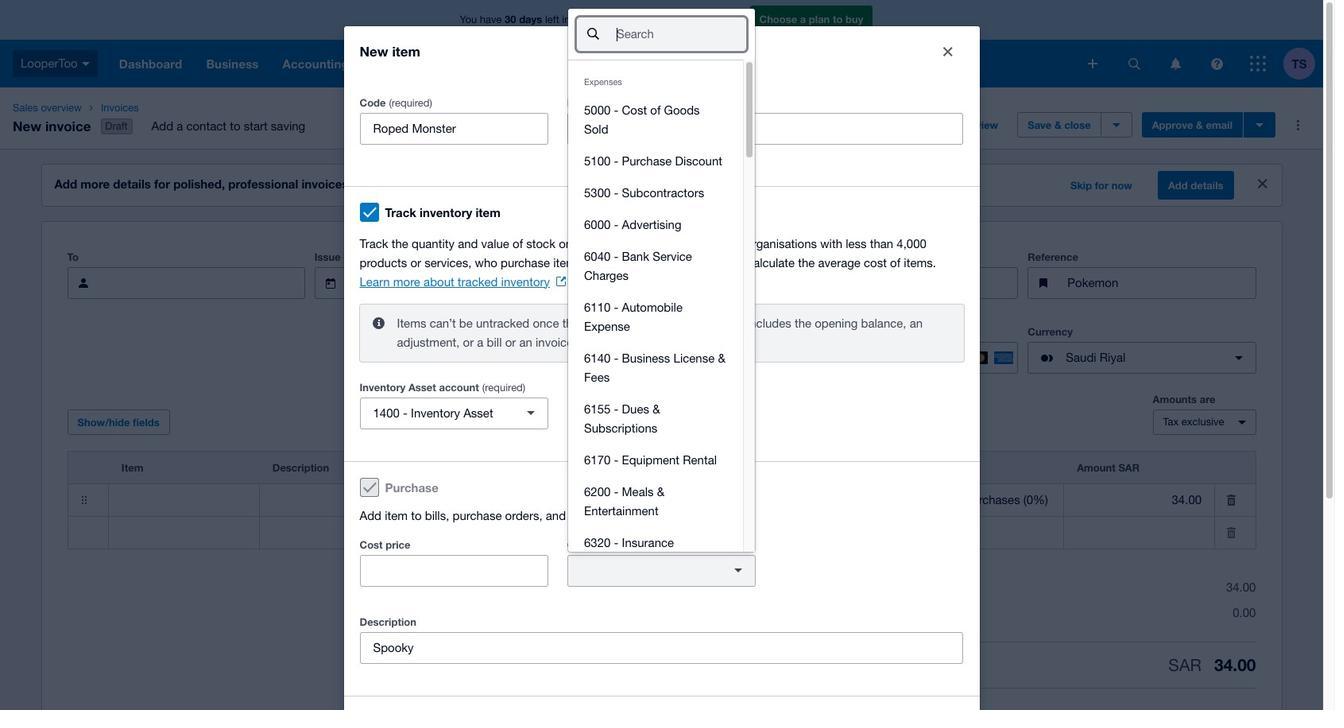 Task type: vqa. For each thing, say whether or not it's contained in the screenshot.
topmost Goods
yes



Task type: locate. For each thing, give the bounding box(es) containing it.
this inside items can't be untracked once they appear on a transaction. this includes the opening balance, an adjustment, or a bill or an invoice.
[[722, 316, 744, 330]]

0 vertical spatial item
[[392, 43, 421, 59]]

0 horizontal spatial cost
[[360, 538, 383, 551]]

2 vertical spatial the
[[795, 316, 812, 330]]

(required) down transactions at bottom
[[710, 539, 753, 551]]

purchase down stock
[[501, 256, 550, 269]]

0 horizontal spatial purchase
[[385, 480, 439, 494]]

entertainment
[[584, 504, 659, 517]]

on inside the track the quantity and value of stock on hand. this option is suitable for organisations with less than 4,000 products or services, who purchase items before they are sold, and who calculate the average cost of items. learn more about tracked inventory
[[559, 237, 573, 250]]

learn more about tracked inventory link
[[360, 275, 566, 288]]

invoice number element
[[790, 267, 1019, 299]]

0 horizontal spatial svg image
[[1211, 58, 1223, 70]]

before
[[586, 256, 620, 269]]

to
[[67, 251, 79, 263]]

a down automobile
[[646, 316, 653, 330]]

they down the option
[[623, 256, 646, 269]]

1 horizontal spatial this
[[722, 316, 744, 330]]

plan
[[809, 13, 830, 26]]

dues
[[622, 402, 650, 415]]

svg image left ts
[[1251, 56, 1267, 72]]

and left other
[[546, 508, 566, 522]]

1 horizontal spatial are
[[1200, 393, 1216, 406]]

6155 - dues & subscriptions
[[584, 402, 660, 435]]

track
[[385, 205, 417, 219], [360, 237, 389, 250]]

date
[[344, 251, 366, 263], [575, 251, 597, 263]]

6320
[[584, 536, 611, 549]]

1 horizontal spatial new
[[360, 43, 389, 59]]

- for 6200
[[614, 485, 619, 498]]

None text field
[[260, 485, 530, 515], [260, 518, 530, 548], [260, 485, 530, 515], [260, 518, 530, 548]]

- right 6000
[[614, 217, 619, 231]]

purchase up bills,
[[385, 480, 439, 494]]

goods down entertainment
[[606, 538, 639, 551]]

0 horizontal spatial tax
[[927, 461, 943, 474]]

new inside new item dialog
[[360, 43, 389, 59]]

a left contact on the top of the page
[[177, 119, 183, 133]]

total
[[840, 658, 866, 672]]

1 vertical spatial item
[[476, 205, 501, 219]]

or down quantity
[[411, 256, 421, 269]]

6110 - automobile expense button
[[569, 291, 744, 342]]

1 vertical spatial sold
[[641, 538, 663, 551]]

tax inside "invoice line item list" element
[[927, 461, 943, 474]]

date right issue
[[344, 251, 366, 263]]

save
[[1028, 119, 1052, 131]]

0 horizontal spatial includes
[[649, 14, 688, 26]]

to for plan
[[833, 13, 843, 26]]

new
[[360, 43, 389, 59], [13, 117, 42, 134]]

0 horizontal spatial details
[[113, 177, 151, 191]]

1 vertical spatial tax
[[927, 461, 943, 474]]

1 vertical spatial on
[[629, 316, 643, 330]]

name
[[568, 96, 596, 109]]

- for 5100
[[614, 154, 619, 167]]

cost left price
[[360, 538, 383, 551]]

1 vertical spatial to
[[230, 119, 241, 133]]

add for add more details for polished, professional invoices.
[[54, 177, 77, 191]]

track inside the track the quantity and value of stock on hand. this option is suitable for organisations with less than 4,000 products or services, who purchase items before they are sold, and who calculate the average cost of items. learn more about tracked inventory
[[360, 237, 389, 250]]

items
[[397, 316, 427, 330]]

inventory up the 1400
[[360, 380, 406, 393]]

1 horizontal spatial asset
[[464, 406, 494, 419]]

other
[[569, 508, 597, 522]]

1 vertical spatial goods
[[606, 538, 639, 551]]

goods up the discount
[[664, 103, 700, 116]]

1 vertical spatial account
[[666, 538, 706, 551]]

0 horizontal spatial more
[[81, 177, 110, 191]]

1 vertical spatial description
[[360, 615, 417, 628]]

1 vertical spatial 34.00
[[1215, 655, 1257, 675]]

this right transaction.
[[722, 316, 744, 330]]

items
[[554, 256, 582, 269]]

account
[[439, 380, 479, 393], [666, 538, 706, 551]]

1 horizontal spatial date
[[575, 251, 597, 263]]

purchase
[[501, 256, 550, 269], [453, 508, 502, 522], [600, 508, 650, 522]]

overview
[[41, 102, 82, 114]]

0 horizontal spatial new
[[13, 117, 42, 134]]

& right save
[[1055, 119, 1062, 131]]

- right the 1400
[[403, 406, 408, 419]]

expense
[[584, 319, 630, 333]]

0 horizontal spatial this
[[609, 237, 631, 250]]

2 horizontal spatial or
[[505, 335, 516, 349]]

add inside button
[[1169, 179, 1189, 192]]

includes left all
[[649, 14, 688, 26]]

1 horizontal spatial sold
[[641, 538, 663, 551]]

track for track the quantity and value of stock on hand. this option is suitable for organisations with less than 4,000 products or services, who purchase items before they are sold, and who calculate the average cost of items. learn more about tracked inventory
[[360, 237, 389, 250]]

- right 5300
[[614, 186, 619, 199]]

1 horizontal spatial goods
[[664, 103, 700, 116]]

close
[[1065, 119, 1091, 131]]

add down invoice
[[54, 177, 77, 191]]

0 horizontal spatial to
[[230, 119, 241, 133]]

or right bill
[[505, 335, 516, 349]]

add right the 'now'
[[1169, 179, 1189, 192]]

- inside popup button
[[403, 406, 408, 419]]

(required) inside cost of goods sold account (required)
[[710, 539, 753, 551]]

close button
[[1250, 171, 1276, 196]]

add inside new item dialog
[[360, 508, 382, 522]]

for
[[154, 177, 170, 191], [1096, 179, 1109, 192], [729, 237, 743, 250]]

subcontractors
[[622, 186, 705, 199]]

1 date from the left
[[344, 251, 366, 263]]

svg image
[[1251, 56, 1267, 72], [1211, 58, 1223, 70]]

on
[[559, 237, 573, 250], [629, 316, 643, 330]]

suitable
[[684, 237, 725, 250]]

list box
[[569, 59, 744, 710]]

and down suitable
[[698, 256, 718, 269]]

who
[[475, 256, 498, 269], [722, 256, 744, 269]]

price
[[386, 538, 411, 551]]

- inside the 5000 - cost of goods sold
[[614, 103, 619, 116]]

2 horizontal spatial to
[[833, 13, 843, 26]]

0 horizontal spatial sar
[[1119, 461, 1140, 474]]

hand.
[[576, 237, 606, 250]]

payments up online
[[825, 325, 873, 338]]

or inside the track the quantity and value of stock on hand. this option is suitable for organisations with less than 4,000 products or services, who purchase items before they are sold, and who calculate the average cost of items. learn more about tracked inventory
[[411, 256, 421, 269]]

list box containing 5000 - cost of goods sold
[[569, 59, 744, 710]]

1 horizontal spatial cost
[[568, 538, 591, 551]]

includes inside you have 30 days left in your trial, which includes all features
[[649, 14, 688, 26]]

0 vertical spatial on
[[559, 237, 573, 250]]

sales
[[13, 102, 38, 114]]

2 horizontal spatial cost
[[622, 103, 647, 116]]

purchase right bills,
[[453, 508, 502, 522]]

0 horizontal spatial an
[[520, 335, 533, 349]]

To text field
[[105, 268, 304, 298]]

who up tracked on the top
[[475, 256, 498, 269]]

for left the 'now'
[[1096, 179, 1109, 192]]

1 horizontal spatial more
[[393, 275, 421, 288]]

details down draft
[[113, 177, 151, 191]]

more date options image
[[749, 267, 781, 299]]

add up cost price
[[360, 508, 382, 522]]

cost
[[622, 103, 647, 116], [360, 538, 383, 551], [568, 538, 591, 551]]

more down products
[[393, 275, 421, 288]]

1 horizontal spatial purchase
[[622, 154, 672, 167]]

track inventory item
[[385, 205, 501, 219]]

0 horizontal spatial on
[[559, 237, 573, 250]]

1 vertical spatial an
[[520, 335, 533, 349]]

1 vertical spatial inventory
[[501, 275, 550, 288]]

1 horizontal spatial (required)
[[482, 381, 526, 393]]

1 horizontal spatial and
[[546, 508, 566, 522]]

and left value
[[458, 237, 478, 250]]

invoice
[[790, 251, 826, 263]]

- right "6155"
[[614, 402, 619, 415]]

0 horizontal spatial description
[[273, 461, 329, 474]]

inventory down inventory asset account (required)
[[411, 406, 460, 419]]

the down organisations
[[799, 256, 815, 269]]

- for 5000
[[614, 103, 619, 116]]

close modal image
[[932, 35, 964, 67]]

asset up 1400 - inventory asset
[[409, 380, 436, 393]]

purchase
[[622, 154, 672, 167], [385, 480, 439, 494]]

new item dialog
[[344, 26, 980, 710]]

1 vertical spatial more
[[393, 275, 421, 288]]

1 horizontal spatial inventory
[[411, 406, 460, 419]]

for inside button
[[1096, 179, 1109, 192]]

are down the option
[[649, 256, 666, 269]]

& right the dues
[[653, 402, 660, 415]]

an right balance,
[[910, 316, 923, 330]]

1 vertical spatial new
[[13, 117, 42, 134]]

0 horizontal spatial date
[[344, 251, 366, 263]]

payments down balance,
[[881, 351, 937, 365]]

on up due in the left of the page
[[559, 237, 573, 250]]

Invoice number text field
[[829, 268, 1018, 298]]

None text field
[[361, 113, 548, 144]]

2 vertical spatial item
[[385, 508, 408, 522]]

- for 6140
[[614, 351, 619, 365]]

the left opening
[[795, 316, 812, 330]]

0 vertical spatial they
[[623, 256, 646, 269]]

skip for now button
[[1061, 173, 1143, 198]]

0 horizontal spatial and
[[458, 237, 478, 250]]

untracked
[[476, 316, 530, 330]]

0 vertical spatial the
[[392, 237, 409, 250]]

invoice
[[45, 117, 91, 134]]

0 vertical spatial tax
[[1164, 416, 1179, 428]]

34.00 up 0.00 on the bottom right of the page
[[1227, 581, 1257, 594]]

for left polished,
[[154, 177, 170, 191]]

an down untracked
[[520, 335, 533, 349]]

tax inside popup button
[[1164, 416, 1179, 428]]

invoice line item list element
[[67, 451, 1257, 550]]

0 vertical spatial and
[[458, 237, 478, 250]]

inventory
[[420, 205, 473, 219], [501, 275, 550, 288]]

0 horizontal spatial or
[[411, 256, 421, 269]]

cost for cost of goods sold account (required)
[[568, 538, 591, 551]]

price
[[625, 461, 650, 474]]

- right 6140
[[614, 351, 619, 365]]

account down transactions at bottom
[[666, 538, 706, 551]]

sold down the 6200 - meals & entertainment "button"
[[641, 538, 663, 551]]

includes
[[649, 14, 688, 26], [747, 316, 792, 330]]

they up the invoice.
[[563, 316, 585, 330]]

they inside items can't be untracked once they appear on a transaction. this includes the opening balance, an adjustment, or a bill or an invoice.
[[563, 316, 585, 330]]

5300
[[584, 186, 611, 199]]

asset down inventory asset account (required)
[[464, 406, 494, 419]]

1 vertical spatial (required)
[[482, 381, 526, 393]]

- up appear
[[614, 300, 619, 314]]

details left close icon
[[1191, 179, 1224, 192]]

0 vertical spatial inventory
[[420, 205, 473, 219]]

more date options image
[[511, 267, 543, 299]]

ts banner
[[0, 0, 1324, 87]]

- right 5000
[[614, 103, 619, 116]]

(required) down bill
[[482, 381, 526, 393]]

- inside 6140 - business license & fees
[[614, 351, 619, 365]]

0 vertical spatial to
[[833, 13, 843, 26]]

saving
[[271, 119, 305, 133]]

2 horizontal spatial (required)
[[710, 539, 753, 551]]

tax exclusive button
[[1153, 410, 1257, 435]]

- inside '6155 - dues & subscriptions'
[[614, 402, 619, 415]]

new down sales
[[13, 117, 42, 134]]

item up value
[[476, 205, 501, 219]]

0 vertical spatial payments
[[825, 325, 873, 338]]

cost right 5000
[[622, 103, 647, 116]]

0 vertical spatial an
[[910, 316, 923, 330]]

Search text field
[[615, 19, 746, 49]]

more down draft
[[81, 177, 110, 191]]

are
[[649, 256, 666, 269], [1200, 393, 1216, 406]]

- inside 6110 - automobile expense
[[614, 300, 619, 314]]

of up 5100 - purchase discount
[[651, 103, 661, 116]]

2 vertical spatial to
[[411, 508, 422, 522]]

description
[[273, 461, 329, 474], [360, 615, 417, 628]]

to left start
[[230, 119, 241, 133]]

than
[[870, 237, 894, 250]]

to left bills,
[[411, 508, 422, 522]]

or down be
[[463, 335, 474, 349]]

& right license
[[718, 351, 726, 365]]

or
[[411, 256, 421, 269], [463, 335, 474, 349], [505, 335, 516, 349]]

0 vertical spatial purchase
[[622, 154, 672, 167]]

- right 6200
[[614, 485, 619, 498]]

to left buy
[[833, 13, 843, 26]]

0 horizontal spatial sold
[[584, 122, 609, 136]]

sales overview
[[13, 102, 82, 114]]

6040 - bank service charges button
[[569, 241, 744, 291]]

- right 6170
[[614, 453, 619, 466]]

1 vertical spatial are
[[1200, 393, 1216, 406]]

approve
[[1153, 119, 1194, 131]]

inventory up quantity
[[420, 205, 473, 219]]

account up 1400 - inventory asset popup button
[[439, 380, 479, 393]]

(required) right code
[[389, 97, 432, 109]]

1 horizontal spatial details
[[1191, 179, 1224, 192]]

0 horizontal spatial account
[[439, 380, 479, 393]]

cost down other
[[568, 538, 591, 551]]

the up products
[[392, 237, 409, 250]]

a
[[801, 13, 806, 26], [177, 119, 183, 133], [646, 316, 653, 330], [477, 335, 484, 349]]

- right "6320"
[[614, 536, 619, 549]]

sar inside "invoice line item list" element
[[1119, 461, 1140, 474]]

to inside new item dialog
[[411, 508, 422, 522]]

1 horizontal spatial inventory
[[501, 275, 550, 288]]

5000 - cost of goods sold button
[[569, 94, 744, 145]]

0 horizontal spatial are
[[649, 256, 666, 269]]

a left plan
[[801, 13, 806, 26]]

1 vertical spatial and
[[698, 256, 718, 269]]

of down other
[[594, 538, 603, 551]]

1 horizontal spatial for
[[729, 237, 743, 250]]

date for due date
[[575, 251, 597, 263]]

purchase inside the track the quantity and value of stock on hand. this option is suitable for organisations with less than 4,000 products or services, who purchase items before they are sold, and who calculate the average cost of items. learn more about tracked inventory
[[501, 256, 550, 269]]

date down hand.
[[575, 251, 597, 263]]

0 horizontal spatial goods
[[606, 538, 639, 551]]

for inside the track the quantity and value of stock on hand. this option is suitable for organisations with less than 4,000 products or services, who purchase items before they are sold, and who calculate the average cost of items. learn more about tracked inventory
[[729, 237, 743, 250]]

purchase up '5300 - subcontractors' on the top
[[622, 154, 672, 167]]

tax for tax rate
[[927, 461, 943, 474]]

tax down amounts
[[1164, 416, 1179, 428]]

for right suitable
[[729, 237, 743, 250]]

new up code
[[360, 43, 389, 59]]

1 horizontal spatial on
[[629, 316, 643, 330]]

this inside the track the quantity and value of stock on hand. this option is suitable for organisations with less than 4,000 products or services, who purchase items before they are sold, and who calculate the average cost of items. learn more about tracked inventory
[[609, 237, 631, 250]]

&
[[1055, 119, 1062, 131], [1197, 119, 1204, 131], [718, 351, 726, 365], [653, 402, 660, 415], [657, 485, 665, 498]]

tax left rate
[[927, 461, 943, 474]]

None field
[[568, 8, 756, 710], [531, 485, 611, 515], [612, 485, 762, 515], [1065, 485, 1215, 515], [531, 518, 611, 548], [612, 518, 762, 548], [1065, 518, 1215, 548], [568, 8, 756, 710], [531, 485, 611, 515], [612, 485, 762, 515], [1065, 485, 1215, 515], [531, 518, 611, 548], [612, 518, 762, 548], [1065, 518, 1215, 548]]

details inside button
[[1191, 179, 1224, 192]]

all
[[691, 14, 701, 26]]

amount
[[1078, 461, 1116, 474]]

to inside 'ts' banner
[[833, 13, 843, 26]]

6000 - advertising button
[[569, 209, 744, 241]]

Due date text field
[[591, 268, 743, 298]]

on inside items can't be untracked once they appear on a transaction. this includes the opening balance, an adjustment, or a bill or an invoice.
[[629, 316, 643, 330]]

show/hide
[[78, 416, 130, 429]]

1 horizontal spatial account
[[666, 538, 706, 551]]

sold down 5000
[[584, 122, 609, 136]]

2 date from the left
[[575, 251, 597, 263]]

includes down more date options image
[[747, 316, 792, 330]]

- inside 6200 - meals & entertainment
[[614, 485, 619, 498]]

Description text field
[[361, 633, 963, 663]]

5000
[[584, 103, 611, 116]]

option
[[635, 237, 668, 250]]

contact
[[186, 119, 227, 133]]

- inside 6040 - bank service charges
[[614, 249, 619, 263]]

of
[[651, 103, 661, 116], [513, 237, 523, 250], [891, 256, 901, 269], [594, 538, 603, 551]]

cost for cost price
[[360, 538, 383, 551]]

amount sar
[[1078, 461, 1140, 474]]

0 vertical spatial description
[[273, 461, 329, 474]]

item
[[122, 461, 144, 474]]

items.
[[904, 256, 937, 269]]

0 horizontal spatial (required)
[[389, 97, 432, 109]]

& right meals
[[657, 485, 665, 498]]

bank
[[622, 249, 650, 263]]

item up code (required)
[[392, 43, 421, 59]]

0 vertical spatial sold
[[584, 122, 609, 136]]

meals
[[622, 485, 654, 498]]

svg image up email
[[1211, 58, 1223, 70]]

1 horizontal spatial sar
[[1169, 655, 1202, 674]]

0 horizontal spatial asset
[[409, 380, 436, 393]]

34.00 down 0.00 on the bottom right of the page
[[1215, 655, 1257, 675]]

cost inside the 5000 - cost of goods sold
[[622, 103, 647, 116]]

item up price
[[385, 508, 408, 522]]

includes inside items can't be untracked once they appear on a transaction. this includes the opening balance, an adjustment, or a bill or an invoice.
[[747, 316, 792, 330]]

choose
[[760, 13, 798, 26]]

item
[[392, 43, 421, 59], [476, 205, 501, 219], [385, 508, 408, 522]]

2 vertical spatial (required)
[[710, 539, 753, 551]]

track up products
[[360, 237, 389, 250]]

0 vertical spatial this
[[609, 237, 631, 250]]

- for 5300
[[614, 186, 619, 199]]

svg image
[[1129, 58, 1141, 70], [1171, 58, 1181, 70], [1089, 59, 1098, 68], [82, 62, 90, 66]]

balance,
[[862, 316, 907, 330]]

appear
[[589, 316, 626, 330]]

products
[[360, 256, 407, 269]]

- for 6170
[[614, 453, 619, 466]]

0 horizontal spatial they
[[563, 316, 585, 330]]

1 horizontal spatial who
[[722, 256, 744, 269]]

Issue date text field
[[353, 268, 505, 298]]

goods
[[664, 103, 700, 116], [606, 538, 639, 551]]

0 vertical spatial includes
[[649, 14, 688, 26]]

1 vertical spatial payments
[[881, 351, 937, 365]]

group
[[569, 8, 756, 710]]

on down automobile
[[629, 316, 643, 330]]

- right 5100
[[614, 154, 619, 167]]

are up exclusive
[[1200, 393, 1216, 406]]

1 horizontal spatial payments
[[881, 351, 937, 365]]

0 vertical spatial account
[[439, 380, 479, 393]]

this down 6000 - advertising
[[609, 237, 631, 250]]

6140 - business license & fees button
[[569, 342, 744, 393]]

- right 6040
[[614, 249, 619, 263]]

are inside the track the quantity and value of stock on hand. this option is suitable for organisations with less than 4,000 products or services, who purchase items before they are sold, and who calculate the average cost of items. learn more about tracked inventory
[[649, 256, 666, 269]]

add details
[[1169, 179, 1224, 192]]

inventory
[[360, 380, 406, 393], [411, 406, 460, 419]]

add left contact on the top of the page
[[151, 119, 173, 133]]

1 horizontal spatial to
[[411, 508, 422, 522]]

inventory down stock
[[501, 275, 550, 288]]

and
[[458, 237, 478, 250], [698, 256, 718, 269], [546, 508, 566, 522]]

business
[[622, 351, 671, 365]]

due
[[553, 251, 572, 263]]

2 horizontal spatial for
[[1096, 179, 1109, 192]]



Task type: describe. For each thing, give the bounding box(es) containing it.
start
[[244, 119, 268, 133]]

they inside the track the quantity and value of stock on hand. this option is suitable for organisations with less than 4,000 products or services, who purchase items before they are sold, and who calculate the average cost of items. learn more about tracked inventory
[[623, 256, 646, 269]]

1 horizontal spatial svg image
[[1251, 56, 1267, 72]]

purchase inside button
[[622, 154, 672, 167]]

equipment
[[622, 453, 680, 466]]

services,
[[425, 256, 472, 269]]

qty.
[[544, 461, 563, 474]]

- for 6320
[[614, 536, 619, 549]]

of right value
[[513, 237, 523, 250]]

online
[[790, 325, 822, 338]]

show/hide fields button
[[67, 410, 170, 435]]

a left bill
[[477, 335, 484, 349]]

issue date
[[315, 251, 366, 263]]

fees
[[584, 370, 610, 384]]

inventory asset account (required)
[[360, 380, 526, 393]]

tax rate
[[927, 461, 966, 474]]

set up online payments
[[804, 351, 937, 365]]

value
[[482, 237, 510, 250]]

to for contact
[[230, 119, 241, 133]]

- for 6155
[[614, 402, 619, 415]]

2 vertical spatial and
[[546, 508, 566, 522]]

tracked
[[458, 275, 498, 288]]

6320 - insurance
[[584, 536, 674, 549]]

description inside "invoice line item list" element
[[273, 461, 329, 474]]

trial,
[[597, 14, 616, 26]]

add for add a contact to start saving
[[151, 119, 173, 133]]

show/hide fields
[[78, 416, 160, 429]]

items can't be untracked once they appear on a transaction. this includes the opening balance, an adjustment, or a bill or an invoice.
[[397, 316, 923, 349]]

polished,
[[173, 177, 225, 191]]

6140 - business license & fees
[[584, 351, 726, 384]]

your
[[573, 14, 594, 26]]

0 horizontal spatial inventory
[[420, 205, 473, 219]]

6040
[[584, 249, 611, 263]]

6000 - advertising
[[584, 217, 682, 231]]

date for issue date
[[344, 251, 366, 263]]

0 horizontal spatial inventory
[[360, 380, 406, 393]]

fields
[[133, 416, 160, 429]]

bills,
[[425, 508, 450, 522]]

you
[[460, 14, 477, 26]]

email
[[1207, 119, 1233, 131]]

be
[[459, 316, 473, 330]]

invoices
[[101, 102, 139, 114]]

saudi riyal
[[1067, 351, 1126, 364]]

advertising
[[622, 217, 682, 231]]

svg image inside the loopertoo 'popup button'
[[82, 62, 90, 66]]

(required) inside code (required)
[[389, 97, 432, 109]]

& inside '6155 - dues & subscriptions'
[[653, 402, 660, 415]]

6200
[[584, 485, 611, 498]]

Cost price text field
[[361, 555, 548, 586]]

sold inside the 5000 - cost of goods sold
[[584, 122, 609, 136]]

amounts are
[[1153, 393, 1216, 406]]

0 vertical spatial more
[[81, 177, 110, 191]]

(required) inside inventory asset account (required)
[[482, 381, 526, 393]]

sold inside new item dialog
[[641, 538, 663, 551]]

inventory inside the track the quantity and value of stock on hand. this option is suitable for organisations with less than 4,000 products or services, who purchase items before they are sold, and who calculate the average cost of items. learn more about tracked inventory
[[501, 275, 550, 288]]

tax exclusive
[[1164, 416, 1225, 428]]

invoice number
[[790, 251, 867, 263]]

up
[[826, 351, 840, 365]]

contact element
[[67, 267, 305, 299]]

skip
[[1071, 179, 1093, 192]]

less
[[846, 237, 867, 250]]

save & close
[[1028, 119, 1091, 131]]

loopertoo button
[[0, 40, 107, 87]]

1 horizontal spatial an
[[910, 316, 923, 330]]

have
[[480, 14, 502, 26]]

6000
[[584, 217, 611, 231]]

or for quantity
[[411, 256, 421, 269]]

1 horizontal spatial or
[[463, 335, 474, 349]]

2 who from the left
[[722, 256, 744, 269]]

group containing 5000 - cost of goods sold
[[569, 8, 756, 710]]

amounts
[[1153, 393, 1198, 406]]

orders,
[[505, 508, 543, 522]]

on for hand.
[[559, 237, 573, 250]]

1 who from the left
[[475, 256, 498, 269]]

sales overview link
[[6, 100, 88, 116]]

license
[[674, 351, 715, 365]]

5000 - cost of goods sold
[[584, 103, 700, 136]]

new item
[[360, 43, 421, 59]]

number
[[829, 251, 867, 263]]

the inside items can't be untracked once they appear on a transaction. this includes the opening balance, an adjustment, or a bill or an invoice.
[[795, 316, 812, 330]]

6110 - automobile expense
[[584, 300, 683, 333]]

6320 - insurance button
[[569, 527, 744, 559]]

6040 - bank service charges
[[584, 249, 692, 282]]

track for track inventory item
[[385, 205, 417, 219]]

with
[[821, 237, 843, 250]]

add for add details
[[1169, 179, 1189, 192]]

goods inside new item dialog
[[606, 538, 639, 551]]

cost of goods sold account (required)
[[568, 538, 753, 551]]

more inside the track the quantity and value of stock on hand. this option is suitable for organisations with less than 4,000 products or services, who purchase items before they are sold, and who calculate the average cost of items. learn more about tracked inventory
[[393, 275, 421, 288]]

- for 1400
[[403, 406, 408, 419]]

cost price
[[360, 538, 411, 551]]

in
[[562, 14, 570, 26]]

0 vertical spatial 34.00
[[1227, 581, 1257, 594]]

asset inside popup button
[[464, 406, 494, 419]]

buy
[[846, 13, 864, 26]]

opening
[[815, 316, 858, 330]]

purchase down meals
[[600, 508, 650, 522]]

& left email
[[1197, 119, 1204, 131]]

description inside new item dialog
[[360, 615, 417, 628]]

0 vertical spatial asset
[[409, 380, 436, 393]]

- for 6000
[[614, 217, 619, 231]]

can't
[[430, 316, 456, 330]]

5100 - purchase discount button
[[569, 145, 744, 177]]

1 vertical spatial sar
[[1169, 655, 1202, 674]]

& inside 6140 - business license & fees
[[718, 351, 726, 365]]

a inside 'ts' banner
[[801, 13, 806, 26]]

6200 - meals & entertainment
[[584, 485, 665, 517]]

Reference text field
[[1067, 268, 1256, 298]]

new for new item
[[360, 43, 389, 59]]

or for be
[[505, 335, 516, 349]]

1 vertical spatial the
[[799, 256, 815, 269]]

adjustment,
[[397, 335, 460, 349]]

ts button
[[1284, 40, 1324, 87]]

0 horizontal spatial payments
[[825, 325, 873, 338]]

discount
[[675, 154, 723, 167]]

tax for tax exclusive
[[1164, 416, 1179, 428]]

of right cost
[[891, 256, 901, 269]]

purchase inside new item dialog
[[385, 480, 439, 494]]

draft
[[105, 120, 128, 132]]

goods inside the 5000 - cost of goods sold
[[664, 103, 700, 116]]

2 horizontal spatial and
[[698, 256, 718, 269]]

inventory inside popup button
[[411, 406, 460, 419]]

5300 - subcontractors button
[[569, 177, 744, 209]]

item for add
[[385, 508, 408, 522]]

1400 - inventory asset button
[[360, 397, 548, 429]]

exclusive
[[1182, 416, 1225, 428]]

& inside 6200 - meals & entertainment
[[657, 485, 665, 498]]

preview
[[960, 119, 999, 131]]

new for new invoice
[[13, 117, 42, 134]]

skip for now
[[1071, 179, 1133, 192]]

stock
[[527, 237, 556, 250]]

add for add item to bills, purchase orders, and other purchase transactions
[[360, 508, 382, 522]]

- for 6110
[[614, 300, 619, 314]]

you have 30 days left in your trial, which includes all features
[[460, 13, 741, 26]]

of inside the 5000 - cost of goods sold
[[651, 103, 661, 116]]

payments inside set up online payments popup button
[[881, 351, 937, 365]]

0 horizontal spatial for
[[154, 177, 170, 191]]

preview button
[[926, 112, 1008, 138]]

about
[[424, 275, 455, 288]]

Name text field
[[568, 113, 963, 144]]

add item to bills, purchase orders, and other purchase transactions
[[360, 508, 718, 522]]

30
[[505, 13, 517, 26]]

item for new
[[392, 43, 421, 59]]

on for a
[[629, 316, 643, 330]]

transaction.
[[656, 316, 719, 330]]

- for 6040
[[614, 249, 619, 263]]

quantity
[[412, 237, 455, 250]]

professional
[[228, 177, 298, 191]]

track the quantity and value of stock on hand. this option is suitable for organisations with less than 4,000 products or services, who purchase items before they are sold, and who calculate the average cost of items. learn more about tracked inventory
[[360, 237, 937, 288]]

bill
[[487, 335, 502, 349]]

new invoice
[[13, 117, 91, 134]]

due date
[[553, 251, 597, 263]]

organisations
[[746, 237, 817, 250]]

close image
[[1258, 179, 1268, 189]]



